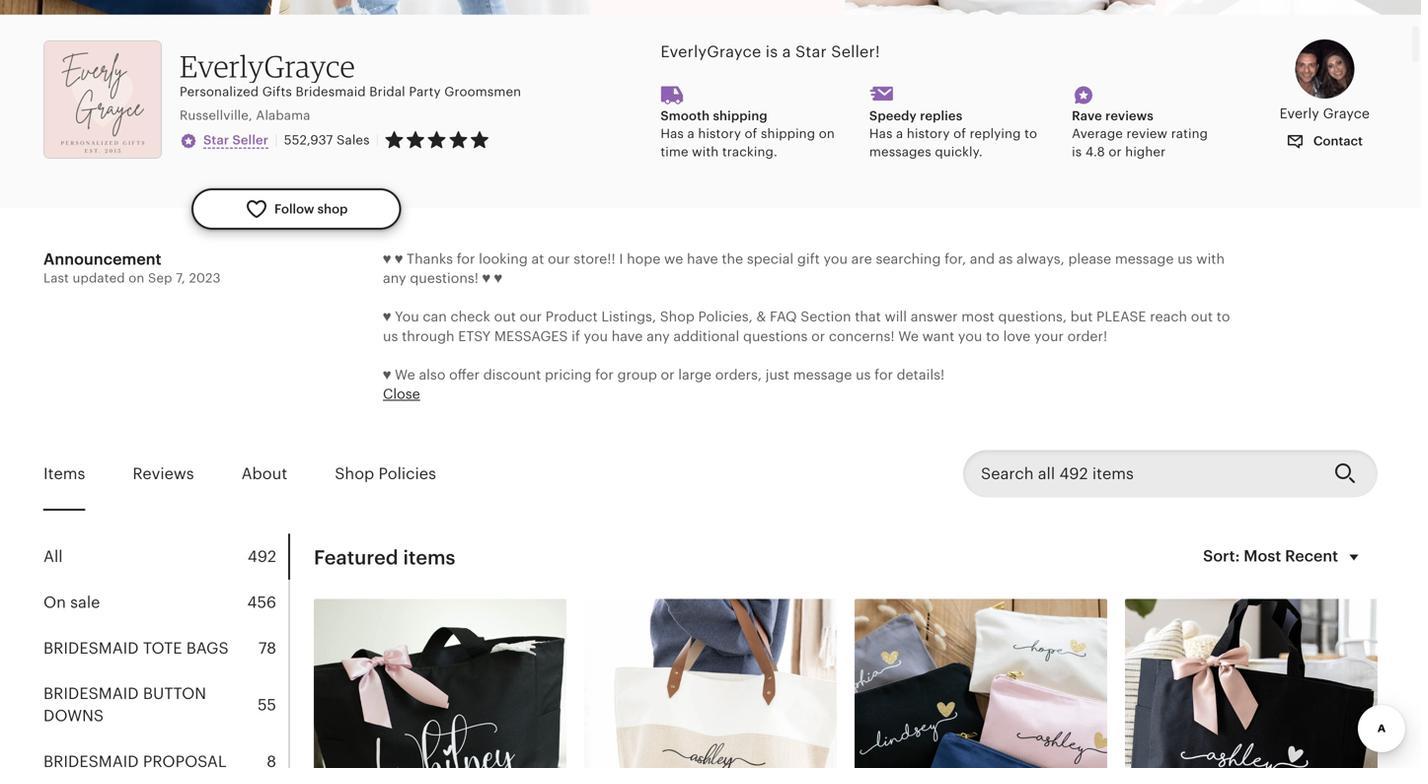 Task type: locate. For each thing, give the bounding box(es) containing it.
a for smooth shipping
[[687, 126, 695, 141]]

2 horizontal spatial to
[[1217, 309, 1230, 325]]

with
[[692, 144, 719, 159], [1197, 251, 1225, 267]]

out up messages
[[494, 309, 516, 325]]

of inside speedy replies has a history of replying to messages quickly.
[[954, 126, 966, 141]]

1 horizontal spatial has
[[870, 126, 893, 141]]

rave
[[1072, 108, 1102, 123]]

1 horizontal spatial you
[[824, 251, 848, 267]]

on sale
[[43, 594, 100, 612]]

close
[[383, 386, 420, 402]]

1 vertical spatial is
[[1072, 144, 1082, 159]]

| 552,937 sales |
[[274, 132, 379, 148]]

announcement
[[43, 251, 162, 268]]

0 vertical spatial on
[[819, 126, 835, 141]]

1 horizontal spatial of
[[954, 126, 966, 141]]

0 vertical spatial us
[[1178, 251, 1193, 267]]

bridesmaid button downs
[[43, 686, 206, 726]]

etsy
[[458, 329, 491, 344]]

higher
[[1126, 144, 1166, 159]]

to inside speedy replies has a history of replying to messages quickly.
[[1025, 126, 1038, 141]]

sep
[[148, 271, 172, 286]]

0 horizontal spatial on
[[129, 271, 145, 286]]

product
[[546, 309, 598, 325]]

2 has from the left
[[870, 126, 893, 141]]

1 has from the left
[[661, 126, 684, 141]]

tab down "button"
[[43, 740, 288, 769]]

1 vertical spatial we
[[395, 367, 415, 383]]

can
[[423, 309, 447, 325]]

0 horizontal spatial we
[[395, 367, 415, 383]]

shop up additional
[[660, 309, 695, 325]]

0 horizontal spatial of
[[745, 126, 758, 141]]

everlygrayce up gifts in the left of the page
[[180, 48, 355, 84]]

speedy replies has a history of replying to messages quickly.
[[870, 108, 1038, 159]]

star_seller image
[[180, 132, 197, 150]]

history inside smooth shipping has a history of shipping on time with tracking.
[[698, 126, 741, 141]]

your
[[1034, 329, 1064, 344]]

1 out from the left
[[494, 309, 516, 325]]

0 horizontal spatial a
[[687, 126, 695, 141]]

| down alabama
[[274, 132, 278, 148]]

2 bridesmaid tote bags, maid of honor tote, personalized bridesmaid bags, bridal party bridesmaid gifts image from the left
[[1125, 600, 1378, 769]]

0 horizontal spatial bridesmaid tote bags, maid of honor tote, personalized bridesmaid bags, bridal party bridesmaid gifts image
[[314, 600, 567, 769]]

1 vertical spatial us
[[383, 329, 398, 344]]

reviews
[[133, 465, 194, 483]]

thanks
[[407, 251, 453, 267]]

0 horizontal spatial with
[[692, 144, 719, 159]]

1 horizontal spatial out
[[1191, 309, 1213, 325]]

or right 4.8
[[1109, 144, 1122, 159]]

seller!
[[831, 43, 880, 61]]

tab up tote
[[43, 580, 288, 626]]

0 vertical spatial with
[[692, 144, 719, 159]]

of inside smooth shipping has a history of shipping on time with tracking.
[[745, 126, 758, 141]]

1 horizontal spatial our
[[548, 251, 570, 267]]

star
[[796, 43, 827, 61], [203, 133, 229, 148]]

tab
[[43, 535, 288, 580], [43, 580, 288, 626], [43, 626, 288, 672], [43, 672, 288, 740], [43, 740, 288, 769]]

0 horizontal spatial or
[[661, 367, 675, 383]]

we down will
[[898, 329, 919, 344]]

0 horizontal spatial for
[[457, 251, 475, 267]]

love
[[1003, 329, 1031, 344]]

smooth shipping has a history of shipping on time with tracking.
[[661, 108, 835, 159]]

reviews
[[1106, 108, 1154, 123]]

us down concerns!
[[856, 367, 871, 383]]

0 horizontal spatial |
[[274, 132, 278, 148]]

on inside announcement last updated on sep 7, 2023
[[129, 271, 145, 286]]

downs
[[43, 708, 104, 726]]

you right the 'if'
[[584, 329, 608, 344]]

bridesmaid down sale
[[43, 640, 139, 658]]

0 vertical spatial our
[[548, 251, 570, 267]]

our inside ♥ ♥ thanks for looking at our store!! i hope we have the special gift you are searching for, and as always, please message us with any questions! ♥ ♥
[[548, 251, 570, 267]]

rating
[[1171, 126, 1208, 141]]

also
[[419, 367, 446, 383]]

on
[[43, 594, 66, 612]]

you left are
[[824, 251, 848, 267]]

1 vertical spatial star
[[203, 133, 229, 148]]

4.8
[[1086, 144, 1105, 159]]

on
[[819, 126, 835, 141], [129, 271, 145, 286]]

1 horizontal spatial have
[[687, 251, 718, 267]]

bridesmaid for bridesmaid tote bags
[[43, 640, 139, 658]]

0 horizontal spatial our
[[520, 309, 542, 325]]

on left sep
[[129, 271, 145, 286]]

1 horizontal spatial any
[[647, 329, 670, 344]]

have down the listings,
[[612, 329, 643, 344]]

2023
[[189, 271, 221, 286]]

tab containing bridesmaid button downs
[[43, 672, 288, 740]]

you down most
[[958, 329, 983, 344]]

tab up "button"
[[43, 626, 288, 672]]

1 horizontal spatial bridesmaid tote bags, maid of honor tote, personalized bridesmaid bags, bridal party bridesmaid gifts image
[[1125, 600, 1378, 769]]

our
[[548, 251, 570, 267], [520, 309, 542, 325]]

messages
[[870, 144, 932, 159]]

shop policies link
[[335, 452, 436, 497]]

1 vertical spatial or
[[812, 329, 825, 344]]

party
[[409, 84, 441, 99]]

has for has a history of shipping on time with tracking.
[[661, 126, 684, 141]]

1 horizontal spatial is
[[1072, 144, 1082, 159]]

0 horizontal spatial message
[[793, 367, 852, 383]]

1 horizontal spatial message
[[1115, 251, 1174, 267]]

0 horizontal spatial shop
[[335, 465, 374, 483]]

a up messages
[[896, 126, 904, 141]]

1 horizontal spatial we
[[898, 329, 919, 344]]

contact
[[1311, 134, 1363, 148]]

everlygrayce
[[661, 43, 761, 61], [180, 48, 355, 84]]

0 vertical spatial or
[[1109, 144, 1122, 159]]

0 vertical spatial is
[[766, 43, 778, 61]]

0 vertical spatial star
[[796, 43, 827, 61]]

on inside smooth shipping has a history of shipping on time with tracking.
[[819, 126, 835, 141]]

0 horizontal spatial history
[[698, 126, 741, 141]]

0 horizontal spatial to
[[986, 329, 1000, 344]]

shop inside ♥ you can check out our product listings, shop policies, & faq section that will answer most questions, but please reach out to us through etsy messages if you have any additional questions or concerns! we want you to love your order!
[[660, 309, 695, 325]]

bridesmaid tote bags
[[43, 640, 229, 658]]

a left seller!
[[782, 43, 791, 61]]

2 of from the left
[[954, 126, 966, 141]]

message right just
[[793, 367, 852, 383]]

shop
[[660, 309, 695, 325], [335, 465, 374, 483]]

1 vertical spatial with
[[1197, 251, 1225, 267]]

any
[[383, 270, 406, 286], [647, 329, 670, 344]]

star left seller!
[[796, 43, 827, 61]]

1 horizontal spatial shop
[[660, 309, 695, 325]]

seller
[[232, 133, 269, 148]]

shop inside shop policies link
[[335, 465, 374, 483]]

any up you
[[383, 270, 406, 286]]

tab down tote
[[43, 672, 288, 740]]

contact button
[[1272, 123, 1378, 160]]

has up time
[[661, 126, 684, 141]]

for left the group
[[595, 367, 614, 383]]

a inside smooth shipping has a history of shipping on time with tracking.
[[687, 126, 695, 141]]

history for with
[[698, 126, 741, 141]]

a inside speedy replies has a history of replying to messages quickly.
[[896, 126, 904, 141]]

2 history from the left
[[907, 126, 950, 141]]

star down russellville,
[[203, 133, 229, 148]]

1 bridesmaid from the top
[[43, 640, 139, 658]]

552,937
[[284, 133, 333, 148]]

us down you
[[383, 329, 398, 344]]

our up messages
[[520, 309, 542, 325]]

bridesmaid up the downs
[[43, 686, 139, 704]]

additional
[[674, 329, 740, 344]]

want
[[923, 329, 955, 344]]

just
[[766, 367, 790, 383]]

| right sales
[[376, 133, 379, 148]]

2 horizontal spatial you
[[958, 329, 983, 344]]

of up quickly. on the right
[[954, 126, 966, 141]]

1 horizontal spatial history
[[907, 126, 950, 141]]

to left love
[[986, 329, 1000, 344]]

section
[[801, 309, 851, 325]]

on down seller!
[[819, 126, 835, 141]]

bridesmaid inside bridesmaid button downs
[[43, 686, 139, 704]]

please
[[1097, 309, 1147, 325]]

star seller button
[[180, 130, 269, 150]]

message inside ♥ ♥ thanks for looking at our store!! i hope we have the special gift you are searching for, and as always, please message us with any questions! ♥ ♥
[[1115, 251, 1174, 267]]

bridesmaid tote bags, personalized bridesmaid bags, canvas tote bag with zipper, bridal party bridesmaid gifts (br170) image
[[584, 600, 837, 769]]

alabama
[[256, 108, 310, 123]]

for up questions!
[[457, 251, 475, 267]]

out
[[494, 309, 516, 325], [1191, 309, 1213, 325]]

0 horizontal spatial any
[[383, 270, 406, 286]]

bags
[[186, 640, 229, 658]]

tab containing on sale
[[43, 580, 288, 626]]

everlygrayce up smooth
[[661, 43, 761, 61]]

a down smooth
[[687, 126, 695, 141]]

0 horizontal spatial everlygrayce
[[180, 48, 355, 84]]

1 horizontal spatial to
[[1025, 126, 1038, 141]]

for left 'details!'
[[875, 367, 893, 383]]

history down replies
[[907, 126, 950, 141]]

to right reach on the top right of page
[[1217, 309, 1230, 325]]

to
[[1025, 126, 1038, 141], [1217, 309, 1230, 325], [986, 329, 1000, 344]]

1 horizontal spatial |
[[376, 133, 379, 148]]

everlygrayce for everlygrayce is a star seller!
[[661, 43, 761, 61]]

is left seller!
[[766, 43, 778, 61]]

sort: most recent button
[[1191, 535, 1378, 582]]

tab containing bridesmaid tote bags
[[43, 626, 288, 672]]

that
[[855, 309, 881, 325]]

with inside ♥ ♥ thanks for looking at our store!! i hope we have the special gift you are searching for, and as always, please message us with any questions! ♥ ♥
[[1197, 251, 1225, 267]]

0 vertical spatial bridesmaid
[[43, 640, 139, 658]]

sort: most recent
[[1203, 548, 1339, 566]]

out right reach on the top right of page
[[1191, 309, 1213, 325]]

history up the tracking.
[[698, 126, 741, 141]]

1 horizontal spatial us
[[856, 367, 871, 383]]

sales
[[337, 133, 370, 148]]

0 horizontal spatial has
[[661, 126, 684, 141]]

0 horizontal spatial out
[[494, 309, 516, 325]]

0 vertical spatial we
[[898, 329, 919, 344]]

our right at
[[548, 251, 570, 267]]

1 horizontal spatial with
[[1197, 251, 1225, 267]]

0 vertical spatial message
[[1115, 251, 1174, 267]]

1 vertical spatial have
[[612, 329, 643, 344]]

is inside rave reviews average review rating is 4.8 or higher
[[1072, 144, 1082, 159]]

1 vertical spatial our
[[520, 309, 542, 325]]

any inside ♥ ♥ thanks for looking at our store!! i hope we have the special gift you are searching for, and as always, please message us with any questions! ♥ ♥
[[383, 270, 406, 286]]

questions!
[[410, 270, 479, 286]]

you inside ♥ ♥ thanks for looking at our store!! i hope we have the special gift you are searching for, and as always, please message us with any questions! ♥ ♥
[[824, 251, 848, 267]]

2 vertical spatial or
[[661, 367, 675, 383]]

everlygrayce inside everlygrayce personalized gifts bridesmaid bridal party groomsmen
[[180, 48, 355, 84]]

history inside speedy replies has a history of replying to messages quickly.
[[907, 126, 950, 141]]

1 vertical spatial any
[[647, 329, 670, 344]]

1 vertical spatial message
[[793, 367, 852, 383]]

1 horizontal spatial or
[[812, 329, 825, 344]]

message
[[1115, 251, 1174, 267], [793, 367, 852, 383]]

of up the tracking.
[[745, 126, 758, 141]]

everlygrayce is a star seller!
[[661, 43, 880, 61]]

0 vertical spatial have
[[687, 251, 718, 267]]

0 vertical spatial to
[[1025, 126, 1038, 141]]

0 horizontal spatial us
[[383, 329, 398, 344]]

have right we
[[687, 251, 718, 267]]

1 vertical spatial bridesmaid
[[43, 686, 139, 704]]

1 history from the left
[[698, 126, 741, 141]]

1 horizontal spatial on
[[819, 126, 835, 141]]

has inside smooth shipping has a history of shipping on time with tracking.
[[661, 126, 684, 141]]

have inside ♥ ♥ thanks for looking at our store!! i hope we have the special gift you are searching for, and as always, please message us with any questions! ♥ ♥
[[687, 251, 718, 267]]

has inside speedy replies has a history of replying to messages quickly.
[[870, 126, 893, 141]]

everly
[[1280, 105, 1320, 121]]

russellville, alabama
[[180, 108, 310, 123]]

we inside ♥ you can check out our product listings, shop policies, & faq section that will answer most questions, but please reach out to us through etsy messages if you have any additional questions or concerns! we want you to love your order!
[[898, 329, 919, 344]]

0 horizontal spatial have
[[612, 329, 643, 344]]

history
[[698, 126, 741, 141], [907, 126, 950, 141]]

concerns!
[[829, 329, 895, 344]]

|
[[274, 132, 278, 148], [376, 133, 379, 148]]

0 horizontal spatial star
[[203, 133, 229, 148]]

we up close on the bottom left of the page
[[395, 367, 415, 383]]

or down section in the right top of the page
[[812, 329, 825, 344]]

smooth
[[661, 108, 710, 123]]

message right please
[[1115, 251, 1174, 267]]

has down speedy
[[870, 126, 893, 141]]

0 vertical spatial any
[[383, 270, 406, 286]]

456
[[247, 594, 276, 612]]

follow shop
[[274, 202, 348, 217]]

announcement last updated on sep 7, 2023
[[43, 251, 221, 286]]

is left 4.8
[[1072, 144, 1082, 159]]

average
[[1072, 126, 1123, 141]]

0 horizontal spatial is
[[766, 43, 778, 61]]

0 vertical spatial shop
[[660, 309, 695, 325]]

♥ ♥ thanks for looking at our store!! i hope we have the special gift you are searching for, and as always, please message us with any questions! ♥ ♥
[[383, 251, 1225, 286]]

1 tab from the top
[[43, 535, 288, 580]]

with inside smooth shipping has a history of shipping on time with tracking.
[[692, 144, 719, 159]]

1 horizontal spatial everlygrayce
[[661, 43, 761, 61]]

bridesmaid tote bags, maid of honor tote, personalized bridesmaid bags, bridal party bridesmaid gifts image
[[314, 600, 567, 769], [1125, 600, 1378, 769]]

us inside ♥ ♥ thanks for looking at our store!! i hope we have the special gift you are searching for, and as always, please message us with any questions! ♥ ♥
[[1178, 251, 1193, 267]]

everly grayce link
[[1272, 40, 1378, 123]]

any down the listings,
[[647, 329, 670, 344]]

2 horizontal spatial us
[[1178, 251, 1193, 267]]

2 tab from the top
[[43, 580, 288, 626]]

2 horizontal spatial a
[[896, 126, 904, 141]]

has
[[661, 126, 684, 141], [870, 126, 893, 141]]

2 horizontal spatial or
[[1109, 144, 1122, 159]]

4 tab from the top
[[43, 672, 288, 740]]

or left large
[[661, 367, 675, 383]]

3 tab from the top
[[43, 626, 288, 672]]

any inside ♥ you can check out our product listings, shop policies, & faq section that will answer most questions, but please reach out to us through etsy messages if you have any additional questions or concerns! we want you to love your order!
[[647, 329, 670, 344]]

0 vertical spatial shipping
[[713, 108, 768, 123]]

tab down reviews link
[[43, 535, 288, 580]]

us up reach on the top right of page
[[1178, 251, 1193, 267]]

2 bridesmaid from the top
[[43, 686, 139, 704]]

1 of from the left
[[745, 126, 758, 141]]

shop left policies on the bottom left
[[335, 465, 374, 483]]

to right replying
[[1025, 126, 1038, 141]]

orders,
[[715, 367, 762, 383]]

recent
[[1285, 548, 1339, 566]]

1 vertical spatial on
[[129, 271, 145, 286]]

1 vertical spatial shop
[[335, 465, 374, 483]]

us
[[1178, 251, 1193, 267], [383, 329, 398, 344], [856, 367, 871, 383]]



Task type: describe. For each thing, give the bounding box(es) containing it.
we
[[664, 251, 683, 267]]

follow shop button
[[191, 188, 401, 230]]

tracking.
[[722, 144, 778, 159]]

policies,
[[698, 309, 753, 325]]

1 horizontal spatial a
[[782, 43, 791, 61]]

featured
[[314, 547, 398, 570]]

check
[[451, 309, 490, 325]]

follow
[[274, 202, 314, 217]]

bridesmaid for bridesmaid button downs
[[43, 686, 139, 704]]

♥ you can check out our product listings, shop policies, & faq section that will answer most questions, but please reach out to us through etsy messages if you have any additional questions or concerns! we want you to love your order!
[[383, 309, 1230, 344]]

items
[[403, 547, 456, 570]]

featured items
[[314, 547, 456, 570]]

sort:
[[1203, 548, 1240, 566]]

items link
[[43, 452, 85, 497]]

last
[[43, 271, 69, 286]]

group
[[617, 367, 657, 383]]

2 out from the left
[[1191, 309, 1213, 325]]

shop policies
[[335, 465, 436, 483]]

most
[[962, 309, 995, 325]]

bridesmaid makeup bags, personalized cosmetic bags, bridesmaid proposal gifts, make up bag (br036) image
[[855, 600, 1107, 769]]

for inside ♥ ♥ thanks for looking at our store!! i hope we have the special gift you are searching for, and as always, please message us with any questions! ♥ ♥
[[457, 251, 475, 267]]

or inside rave reviews average review rating is 4.8 or higher
[[1109, 144, 1122, 159]]

1 horizontal spatial for
[[595, 367, 614, 383]]

store!!
[[574, 251, 616, 267]]

for,
[[945, 251, 966, 267]]

of for replying
[[954, 126, 966, 141]]

has for has a history of replying to messages quickly.
[[870, 126, 893, 141]]

1 vertical spatial to
[[1217, 309, 1230, 325]]

always,
[[1017, 251, 1065, 267]]

quickly.
[[935, 144, 983, 159]]

messages
[[494, 329, 568, 344]]

pricing
[[545, 367, 592, 383]]

0 horizontal spatial you
[[584, 329, 608, 344]]

but
[[1071, 309, 1093, 325]]

history for quickly.
[[907, 126, 950, 141]]

grayce
[[1323, 105, 1370, 121]]

1 bridesmaid tote bags, maid of honor tote, personalized bridesmaid bags, bridal party bridesmaid gifts image from the left
[[314, 600, 567, 769]]

button
[[143, 686, 206, 704]]

are
[[852, 251, 872, 267]]

hope
[[627, 251, 661, 267]]

of for shipping
[[745, 126, 758, 141]]

time
[[661, 144, 689, 159]]

about link
[[241, 452, 287, 497]]

1 vertical spatial shipping
[[761, 126, 815, 141]]

1 horizontal spatial star
[[796, 43, 827, 61]]

personalized
[[180, 84, 259, 99]]

everly grayce image
[[1295, 40, 1355, 99]]

will
[[885, 309, 907, 325]]

tab containing all
[[43, 535, 288, 580]]

listings,
[[601, 309, 656, 325]]

most
[[1244, 548, 1282, 566]]

2 vertical spatial to
[[986, 329, 1000, 344]]

close link
[[383, 386, 420, 402]]

rave reviews average review rating is 4.8 or higher
[[1072, 108, 1208, 159]]

2 vertical spatial us
[[856, 367, 871, 383]]

our inside ♥ you can check out our product listings, shop policies, & faq section that will answer most questions, but please reach out to us through etsy messages if you have any additional questions or concerns! we want you to love your order!
[[520, 309, 542, 325]]

searching
[[876, 251, 941, 267]]

gifts
[[262, 84, 292, 99]]

faq
[[770, 309, 797, 325]]

i
[[619, 251, 623, 267]]

7,
[[176, 271, 185, 286]]

if
[[572, 329, 580, 344]]

Search all 492 items text field
[[963, 451, 1319, 498]]

details!
[[897, 367, 945, 383]]

you
[[395, 309, 419, 325]]

groomsmen
[[444, 84, 521, 99]]

a for speedy replies
[[896, 126, 904, 141]]

492
[[248, 548, 276, 566]]

or inside ♥ you can check out our product listings, shop policies, & faq section that will answer most questions, but please reach out to us through etsy messages if you have any additional questions or concerns! we want you to love your order!
[[812, 329, 825, 344]]

and
[[970, 251, 995, 267]]

discount
[[483, 367, 541, 383]]

78
[[258, 640, 276, 658]]

star inside button
[[203, 133, 229, 148]]

at
[[532, 251, 544, 267]]

5 tab from the top
[[43, 740, 288, 769]]

the
[[722, 251, 743, 267]]

us inside ♥ you can check out our product listings, shop policies, & faq section that will answer most questions, but please reach out to us through etsy messages if you have any additional questions or concerns! we want you to love your order!
[[383, 329, 398, 344]]

&
[[757, 309, 766, 325]]

all
[[43, 548, 63, 566]]

♥ inside ♥ you can check out our product listings, shop policies, & faq section that will answer most questions, but please reach out to us through etsy messages if you have any additional questions or concerns! we want you to love your order!
[[383, 309, 391, 325]]

| inside | 552,937 sales |
[[376, 133, 379, 148]]

updated
[[73, 271, 125, 286]]

through
[[402, 329, 455, 344]]

order!
[[1068, 329, 1108, 344]]

bridal
[[369, 84, 405, 99]]

sections tab list
[[43, 535, 290, 769]]

tote
[[143, 640, 182, 658]]

items
[[43, 465, 85, 483]]

answer
[[911, 309, 958, 325]]

have inside ♥ you can check out our product listings, shop policies, & faq section that will answer most questions, but please reach out to us through etsy messages if you have any additional questions or concerns! we want you to love your order!
[[612, 329, 643, 344]]

looking
[[479, 251, 528, 267]]

2 horizontal spatial for
[[875, 367, 893, 383]]

sale
[[70, 594, 100, 612]]

♥ we also offer discount pricing for group or large orders, just message us for details!
[[383, 367, 945, 383]]

speedy
[[870, 108, 917, 123]]

everlygrayce for everlygrayce personalized gifts bridesmaid bridal party groomsmen
[[180, 48, 355, 84]]



Task type: vqa. For each thing, say whether or not it's contained in the screenshot.
the bottom the Shop
yes



